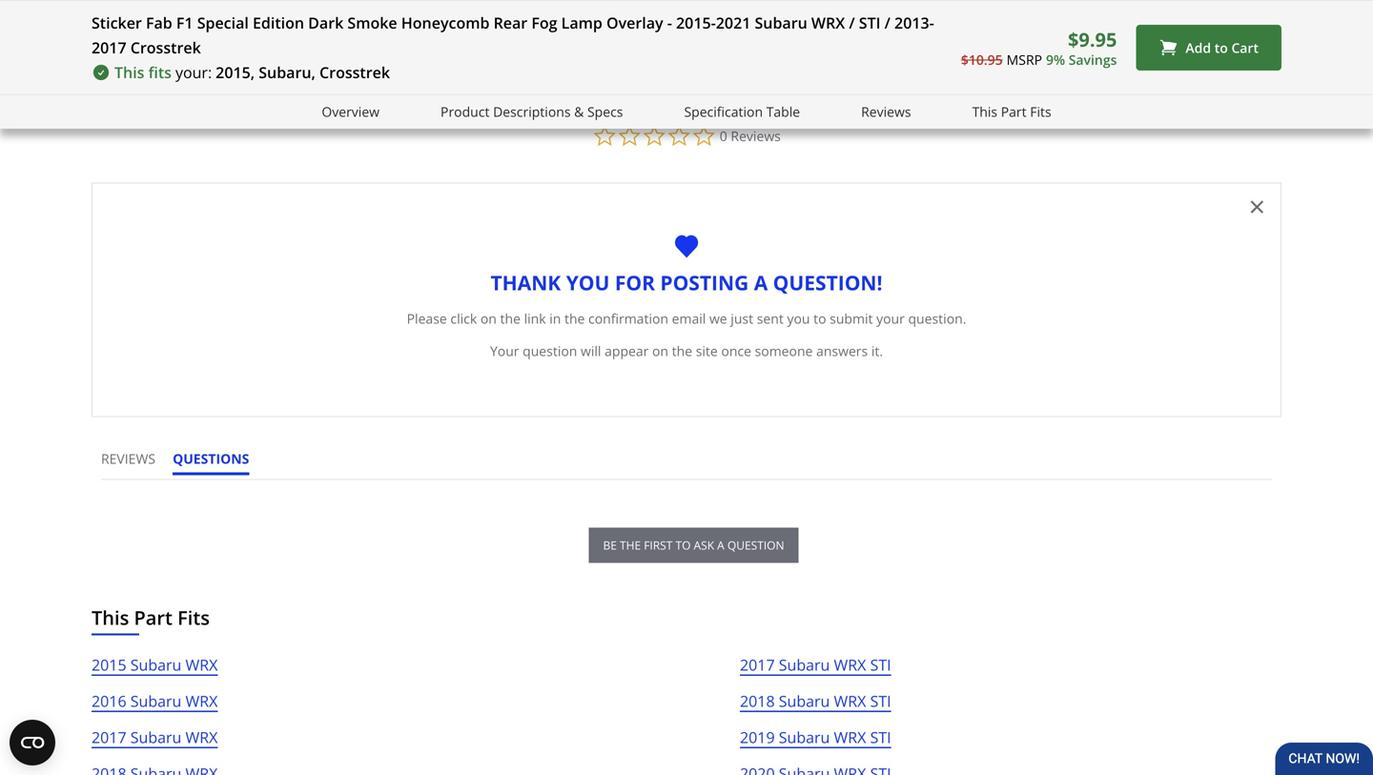 Task type: vqa. For each thing, say whether or not it's contained in the screenshot.
left "universal"
no



Task type: describe. For each thing, give the bounding box(es) containing it.
cart
[[1232, 38, 1259, 57]]

1 vertical spatial to
[[814, 310, 826, 328]]

ask a question button
[[1125, 183, 1272, 216]]

16 star image from the left
[[1114, 1, 1129, 16]]

specs
[[588, 103, 623, 121]]

table
[[767, 103, 800, 121]]

6 star image from the left
[[523, 1, 537, 16]]

1 vertical spatial reviews
[[731, 127, 781, 145]]

7 total reviews element for 15th star image from right
[[326, 0, 478, 16]]

the inside be the first to ask a question button
[[620, 537, 641, 553]]

fits
[[148, 62, 172, 83]]

submit
[[830, 310, 873, 328]]

1 / from the left
[[849, 12, 855, 33]]

17 star image from the left
[[1240, 1, 1254, 16]]

2017 inside sticker fab f1 special edition dark smoke honeycomb rear fog lamp overlay - 2015-2021 subaru wrx / sti / 2013- 2017 crosstrek
[[92, 37, 126, 58]]

f1
[[176, 12, 193, 33]]

rear
[[494, 12, 528, 33]]

please
[[407, 310, 447, 328]]

wrx for 2017 subaru wrx sti
[[834, 655, 866, 675]]

site
[[696, 342, 718, 360]]

please click on the link in the confirmation email we just sent you to submit your question.
[[407, 310, 967, 328]]

specification
[[684, 103, 763, 121]]

6 star image from the left
[[509, 1, 523, 16]]

powered by
[[1172, 72, 1249, 90]]

2019 subaru wrx sti
[[740, 727, 891, 748]]

12 star image from the left
[[917, 1, 931, 16]]

thank
[[491, 269, 561, 296]]

3 star image from the left
[[200, 1, 215, 16]]

confirmation
[[589, 310, 669, 328]]

be the first to ask a question
[[603, 537, 785, 553]]

once
[[721, 342, 752, 360]]

thank you for posting a question!
[[491, 269, 883, 296]]

2015 subaru wrx link
[[92, 653, 218, 689]]

be
[[603, 537, 617, 553]]

1 vertical spatial this
[[972, 103, 998, 121]]

4 star image from the left
[[326, 1, 340, 16]]

crosstrek inside sticker fab f1 special edition dark smoke honeycomb rear fog lamp overlay - 2015-2021 subaru wrx / sti / 2013- 2017 crosstrek
[[130, 37, 201, 58]]

reviews
[[101, 450, 156, 468]]

0 vertical spatial question
[[523, 342, 577, 360]]

12 star image from the left
[[734, 1, 749, 16]]

2015,
[[216, 62, 255, 83]]

lamp
[[561, 12, 603, 33]]

by
[[1230, 72, 1245, 90]]

be the first to ask a question button
[[589, 528, 799, 563]]

just
[[731, 310, 754, 328]]

question inside be the first to ask a question button
[[728, 537, 785, 553]]

2021
[[716, 12, 751, 33]]

5 star image from the left
[[383, 1, 397, 16]]

11 star image from the left
[[903, 1, 917, 16]]

questions
[[173, 450, 249, 468]]

1 horizontal spatial reviews
[[861, 103, 911, 121]]

9 star image from the left
[[874, 1, 889, 16]]

tab list containing reviews
[[101, 450, 266, 479]]

wrx inside sticker fab f1 special edition dark smoke honeycomb rear fog lamp overlay - 2015-2021 subaru wrx / sti / 2013- 2017 crosstrek
[[812, 12, 845, 33]]

wrx for 2016 subaru wrx
[[186, 691, 218, 712]]

0 horizontal spatial to
[[676, 537, 691, 553]]

we
[[710, 310, 727, 328]]

1 vertical spatial this part fits
[[92, 605, 210, 631]]

sent
[[757, 310, 784, 328]]

1 vertical spatial on
[[652, 342, 669, 360]]

a
[[1190, 189, 1199, 207]]

your question will appear on the site once someone answers it.
[[490, 342, 883, 360]]

7 star image from the left
[[537, 1, 552, 16]]

will
[[581, 342, 601, 360]]

honeycomb
[[401, 12, 490, 33]]

specification table
[[684, 103, 800, 121]]

posting
[[660, 269, 749, 296]]

2015-
[[676, 12, 716, 33]]

link
[[524, 310, 546, 328]]

in
[[550, 310, 561, 328]]

1 star image from the left
[[143, 1, 157, 16]]

10 star image from the left
[[691, 1, 706, 16]]

first
[[644, 537, 673, 553]]

msrp
[[1007, 50, 1043, 68]]

2018 subaru wrx sti
[[740, 691, 891, 712]]

2 / from the left
[[885, 12, 891, 33]]

2018 subaru wrx sti link
[[740, 689, 891, 725]]

2 star image from the left
[[172, 1, 186, 16]]

ask
[[694, 537, 714, 553]]

8 star image from the left
[[552, 1, 566, 16]]

0 vertical spatial this part fits
[[972, 103, 1052, 121]]

4 star image from the left
[[369, 1, 383, 16]]

0 reviews
[[720, 127, 781, 145]]

product descriptions & specs
[[441, 103, 623, 121]]

2017 for 2017 subaru wrx
[[92, 727, 126, 748]]

7 total reviews element for 16th star image from right
[[143, 0, 296, 16]]

it.
[[872, 342, 883, 360]]

dark
[[308, 12, 344, 33]]

subaru inside sticker fab f1 special edition dark smoke honeycomb rear fog lamp overlay - 2015-2021 subaru wrx / sti / 2013- 2017 crosstrek
[[755, 12, 808, 33]]

sti for 2019 subaru wrx sti
[[870, 727, 891, 748]]

sticker fab f1 special edition dark smoke honeycomb rear fog lamp overlay - 2015-2021 subaru wrx / sti / 2013- 2017 crosstrek
[[92, 12, 935, 58]]

8 total reviews element
[[509, 0, 661, 16]]

your
[[490, 342, 519, 360]]

13 star image from the left
[[1057, 1, 1071, 16]]

product
[[441, 103, 490, 121]]

2019 subaru wrx sti link
[[740, 725, 891, 762]]

2016 subaru wrx
[[92, 691, 218, 712]]

0
[[720, 127, 728, 145]]

$9.95
[[1068, 26, 1117, 52]]

2 star image from the left
[[186, 1, 200, 16]]



Task type: locate. For each thing, give the bounding box(es) containing it.
subaru right 2021
[[755, 12, 808, 33]]

2 7 total reviews element from the left
[[326, 0, 478, 16]]

reviews down 2013-
[[861, 103, 911, 121]]

question!
[[773, 269, 883, 296]]

0 horizontal spatial part
[[134, 605, 173, 631]]

subaru for 2015 subaru wrx
[[130, 655, 182, 675]]

this down $10.95
[[972, 103, 998, 121]]

this up 2015
[[92, 605, 129, 631]]

0 horizontal spatial /
[[849, 12, 855, 33]]

0 horizontal spatial on
[[481, 310, 497, 328]]

special
[[197, 12, 249, 33]]

wrx for 2015 subaru wrx
[[186, 655, 218, 675]]

this left fits
[[114, 62, 144, 83]]

your
[[877, 310, 905, 328]]

fog
[[532, 12, 558, 33]]

someone
[[755, 342, 813, 360]]

question.
[[908, 310, 967, 328]]

2 vertical spatial 2017
[[92, 727, 126, 748]]

wrx for 2019 subaru wrx sti
[[834, 727, 866, 748]]

subaru down 2016 subaru wrx link
[[130, 727, 182, 748]]

subaru for 2017 subaru wrx sti
[[779, 655, 830, 675]]

2 horizontal spatial to
[[1215, 38, 1228, 57]]

1 horizontal spatial question
[[728, 537, 785, 553]]

part
[[1001, 103, 1027, 121], [134, 605, 173, 631]]

your:
[[175, 62, 212, 83]]

you left for
[[566, 269, 610, 296]]

subaru for 2018 subaru wrx sti
[[779, 691, 830, 712]]

add
[[1186, 38, 1211, 57]]

this part fits down msrp
[[972, 103, 1052, 121]]

2019
[[740, 727, 775, 748]]

0 horizontal spatial 7 total reviews element
[[143, 0, 296, 16]]

sti left 2013-
[[859, 12, 881, 33]]

1 vertical spatial fits
[[178, 605, 210, 631]]

sti inside sticker fab f1 special edition dark smoke honeycomb rear fog lamp overlay - 2015-2021 subaru wrx / sti / 2013- 2017 crosstrek
[[859, 12, 881, 33]]

11 star image from the left
[[720, 1, 734, 16]]

1 vertical spatial crosstrek
[[320, 62, 390, 83]]

1 total reviews element for second star image from right
[[1057, 0, 1210, 16]]

this part fits link
[[972, 101, 1052, 123]]

0 horizontal spatial question
[[523, 342, 577, 360]]

2017 subaru wrx
[[92, 727, 218, 748]]

subaru,
[[259, 62, 316, 83]]

-
[[667, 12, 672, 33]]

3 total reviews element
[[1240, 0, 1373, 16]]

13 star image from the left
[[1071, 1, 1086, 16]]

reviews
[[861, 103, 911, 121], [731, 127, 781, 145]]

subaru up 2018 subaru wrx sti
[[779, 655, 830, 675]]

2016
[[92, 691, 126, 712]]

subaru for 2017 subaru wrx
[[130, 727, 182, 748]]

$9.95 $10.95 msrp 9% savings
[[961, 26, 1117, 68]]

11 total reviews element
[[874, 0, 1027, 16]]

a right the ask at the bottom right
[[717, 537, 725, 553]]

wrx for 2018 subaru wrx sti
[[834, 691, 866, 712]]

0 horizontal spatial fits
[[178, 605, 210, 631]]

8 star image from the left
[[749, 1, 763, 16]]

this part fits
[[972, 103, 1052, 121], [92, 605, 210, 631]]

sti down 2017 subaru wrx sti link
[[870, 691, 891, 712]]

powered
[[1172, 72, 1227, 90]]

star image
[[157, 1, 172, 16], [172, 1, 186, 16], [354, 1, 369, 16], [369, 1, 383, 16], [383, 1, 397, 16], [523, 1, 537, 16], [537, 1, 552, 16], [552, 1, 566, 16], [566, 1, 580, 16], [691, 1, 706, 16], [720, 1, 734, 16], [734, 1, 749, 16], [1057, 1, 1071, 16], [1086, 1, 1100, 16], [1100, 1, 1114, 16], [1114, 1, 1129, 16], [1240, 1, 1254, 16]]

wrx down 2016 subaru wrx link
[[186, 727, 218, 748]]

1 horizontal spatial part
[[1001, 103, 1027, 121]]

add to cart
[[1186, 38, 1259, 57]]

sti for 2017 subaru wrx sti
[[870, 655, 891, 675]]

add to cart button
[[1136, 25, 1282, 71]]

2017 subaru wrx link
[[92, 725, 218, 762]]

to
[[1215, 38, 1228, 57], [814, 310, 826, 328], [676, 537, 691, 553]]

1 vertical spatial a
[[717, 537, 725, 553]]

1 vertical spatial you
[[787, 310, 810, 328]]

fits up 2015 subaru wrx
[[178, 605, 210, 631]]

specification table link
[[684, 101, 800, 123]]

overview link
[[322, 101, 380, 123]]

1 horizontal spatial 1 total reviews element
[[1057, 0, 1210, 16]]

to left the ask at the bottom right
[[676, 537, 691, 553]]

1 vertical spatial part
[[134, 605, 173, 631]]

2016 subaru wrx link
[[92, 689, 218, 725]]

subaru for 2019 subaru wrx sti
[[779, 727, 830, 748]]

2017 subaru wrx sti link
[[740, 653, 891, 689]]

2015
[[92, 655, 126, 675]]

descriptions
[[493, 103, 571, 121]]

1 horizontal spatial to
[[814, 310, 826, 328]]

$10.95
[[961, 50, 1003, 68]]

the left link
[[500, 310, 521, 328]]

1 vertical spatial 2017
[[740, 655, 775, 675]]

the left the site
[[672, 342, 693, 360]]

0 vertical spatial to
[[1215, 38, 1228, 57]]

you
[[566, 269, 610, 296], [787, 310, 810, 328]]

wrx for 2017 subaru wrx
[[186, 727, 218, 748]]

5 star image from the left
[[340, 1, 354, 16]]

2 1 total reviews element from the left
[[1057, 0, 1210, 16]]

the right in
[[565, 310, 585, 328]]

answers
[[817, 342, 868, 360]]

0 horizontal spatial 1 total reviews element
[[691, 0, 844, 16]]

overview
[[322, 103, 380, 121]]

1 horizontal spatial crosstrek
[[320, 62, 390, 83]]

wrx down the 2015 subaru wrx link
[[186, 691, 218, 712]]

0 vertical spatial on
[[481, 310, 497, 328]]

0 horizontal spatial reviews
[[731, 127, 781, 145]]

savings
[[1069, 50, 1117, 68]]

fab
[[146, 12, 172, 33]]

email
[[672, 310, 706, 328]]

2 vertical spatial this
[[92, 605, 129, 631]]

to right 'add'
[[1215, 38, 1228, 57]]

2013-
[[895, 12, 935, 33]]

1 star image from the left
[[157, 1, 172, 16]]

2017 down sticker
[[92, 37, 126, 58]]

sti up 2018 subaru wrx sti
[[870, 655, 891, 675]]

crosstrek up "overview"
[[320, 62, 390, 83]]

powered by link
[[1172, 72, 1282, 96]]

14 star image from the left
[[1086, 1, 1100, 16]]

1 horizontal spatial a
[[754, 269, 768, 296]]

a up sent
[[754, 269, 768, 296]]

this part fits up 2015 subaru wrx
[[92, 605, 210, 631]]

sti for 2018 subaru wrx sti
[[870, 691, 891, 712]]

wrx left 2013-
[[812, 12, 845, 33]]

subaru
[[755, 12, 808, 33], [130, 655, 182, 675], [779, 655, 830, 675], [130, 691, 182, 712], [779, 691, 830, 712], [130, 727, 182, 748], [779, 727, 830, 748]]

1 total reviews element
[[691, 0, 844, 16], [1057, 0, 1210, 16]]

sticker
[[92, 12, 142, 33]]

the right be
[[620, 537, 641, 553]]

0 vertical spatial crosstrek
[[130, 37, 201, 58]]

0 horizontal spatial this part fits
[[92, 605, 210, 631]]

/
[[849, 12, 855, 33], [885, 12, 891, 33]]

to left submit
[[814, 310, 826, 328]]

for
[[615, 269, 655, 296]]

question
[[523, 342, 577, 360], [728, 537, 785, 553]]

wrx up 2018 subaru wrx sti
[[834, 655, 866, 675]]

0 horizontal spatial a
[[717, 537, 725, 553]]

0 vertical spatial fits
[[1030, 103, 1052, 121]]

2017
[[92, 37, 126, 58], [740, 655, 775, 675], [92, 727, 126, 748]]

9%
[[1046, 50, 1066, 68]]

edition
[[253, 12, 304, 33]]

0 horizontal spatial crosstrek
[[130, 37, 201, 58]]

0 horizontal spatial you
[[566, 269, 610, 296]]

smoke
[[348, 12, 397, 33]]

1 total reviews element for 6th star icon from the right
[[691, 0, 844, 16]]

1 horizontal spatial on
[[652, 342, 669, 360]]

2017 up 2018
[[740, 655, 775, 675]]

star image
[[143, 1, 157, 16], [186, 1, 200, 16], [200, 1, 215, 16], [326, 1, 340, 16], [340, 1, 354, 16], [509, 1, 523, 16], [706, 1, 720, 16], [749, 1, 763, 16], [874, 1, 889, 16], [889, 1, 903, 16], [903, 1, 917, 16], [917, 1, 931, 16], [1071, 1, 1086, 16]]

you right sent
[[787, 310, 810, 328]]

wrx
[[812, 12, 845, 33], [186, 655, 218, 675], [834, 655, 866, 675], [186, 691, 218, 712], [834, 691, 866, 712], [186, 727, 218, 748], [834, 727, 866, 748]]

subaru down 2018 subaru wrx sti link
[[779, 727, 830, 748]]

appear
[[605, 342, 649, 360]]

wrx down 2017 subaru wrx sti link
[[834, 691, 866, 712]]

1 horizontal spatial fits
[[1030, 103, 1052, 121]]

crosstrek
[[130, 37, 201, 58], [320, 62, 390, 83]]

0 vertical spatial part
[[1001, 103, 1027, 121]]

subaru up 2016 subaru wrx
[[130, 655, 182, 675]]

ask
[[1163, 189, 1186, 207]]

2015 subaru wrx
[[92, 655, 218, 675]]

crosstrek up fits
[[130, 37, 201, 58]]

question down in
[[523, 342, 577, 360]]

1 1 total reviews element from the left
[[691, 0, 844, 16]]

subaru for 2016 subaru wrx
[[130, 691, 182, 712]]

a inside be the first to ask a question button
[[717, 537, 725, 553]]

2 vertical spatial to
[[676, 537, 691, 553]]

7 total reviews element
[[143, 0, 296, 16], [326, 0, 478, 16]]

overlay
[[607, 12, 663, 33]]

0 vertical spatial a
[[754, 269, 768, 296]]

2017 for 2017 subaru wrx sti
[[740, 655, 775, 675]]

part up 2015 subaru wrx
[[134, 605, 173, 631]]

2018
[[740, 691, 775, 712]]

1 7 total reviews element from the left
[[143, 0, 296, 16]]

1 horizontal spatial /
[[885, 12, 891, 33]]

click
[[451, 310, 477, 328]]

subaru down 2017 subaru wrx sti link
[[779, 691, 830, 712]]

1 horizontal spatial this part fits
[[972, 103, 1052, 121]]

3 star image from the left
[[354, 1, 369, 16]]

on right click
[[481, 310, 497, 328]]

fits down 9%
[[1030, 103, 1052, 121]]

2017 down the 2016
[[92, 727, 126, 748]]

&
[[574, 103, 584, 121]]

1 horizontal spatial you
[[787, 310, 810, 328]]

0 vertical spatial this
[[114, 62, 144, 83]]

part down msrp
[[1001, 103, 1027, 121]]

this
[[114, 62, 144, 83], [972, 103, 998, 121], [92, 605, 129, 631]]

tab list
[[101, 450, 266, 479]]

0 vertical spatial 2017
[[92, 37, 126, 58]]

open widget image
[[10, 720, 55, 766]]

reviews down specification table "link" at top
[[731, 127, 781, 145]]

1 vertical spatial question
[[728, 537, 785, 553]]

7 star image from the left
[[706, 1, 720, 16]]

0 vertical spatial reviews
[[861, 103, 911, 121]]

reviews link
[[861, 101, 911, 123]]

product descriptions & specs link
[[441, 101, 623, 123]]

on right appear
[[652, 342, 669, 360]]

this fits your: 2015, subaru, crosstrek
[[114, 62, 390, 83]]

sti down 2018 subaru wrx sti link
[[870, 727, 891, 748]]

2017 subaru wrx sti
[[740, 655, 891, 675]]

fits inside the this part fits link
[[1030, 103, 1052, 121]]

subaru down the 2015 subaru wrx link
[[130, 691, 182, 712]]

10 star image from the left
[[889, 1, 903, 16]]

wrx up 2016 subaru wrx
[[186, 655, 218, 675]]

0 vertical spatial you
[[566, 269, 610, 296]]

1 horizontal spatial 7 total reviews element
[[326, 0, 478, 16]]

a
[[754, 269, 768, 296], [717, 537, 725, 553]]

wrx down 2018 subaru wrx sti link
[[834, 727, 866, 748]]

question
[[1202, 189, 1261, 207]]

9 star image from the left
[[566, 1, 580, 16]]

question right the ask at the bottom right
[[728, 537, 785, 553]]

15 star image from the left
[[1100, 1, 1114, 16]]



